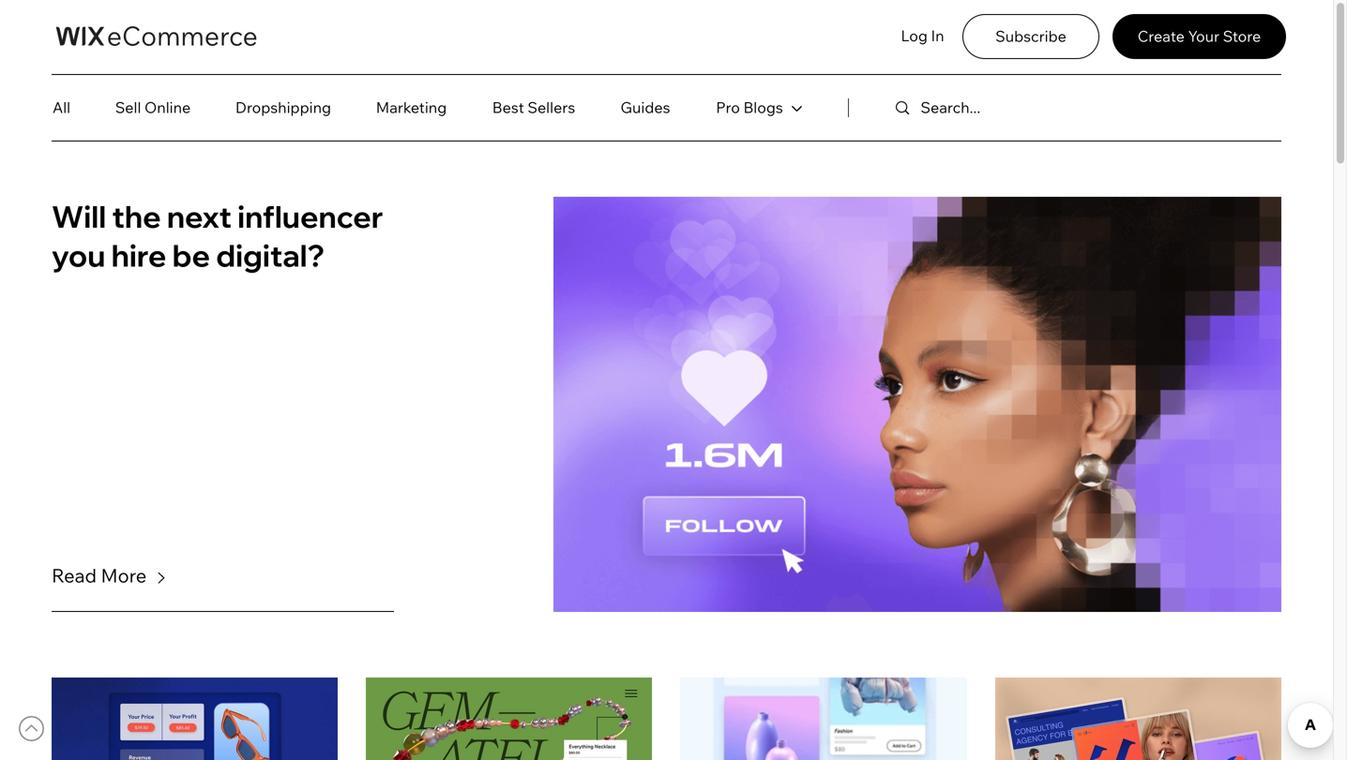 Task type: locate. For each thing, give the bounding box(es) containing it.
marketing
[[376, 98, 447, 117]]

influencer
[[237, 197, 383, 235]]

create
[[1138, 27, 1185, 46]]

subscribe link
[[962, 14, 1099, 59]]

sell
[[115, 98, 141, 117]]

will the next influencer you hire be digital?
[[52, 197, 383, 274]]

more
[[101, 564, 147, 588]]

blogs
[[743, 98, 783, 117]]

next
[[167, 197, 232, 235]]

site element
[[693, 85, 806, 143]]

dropshipping link
[[214, 89, 353, 127]]

marketing link
[[353, 89, 470, 127]]

read more link
[[52, 562, 170, 590]]

pro
[[716, 98, 740, 117]]

will the next influencer you hire be digital? link
[[52, 197, 394, 275]]

all
[[53, 98, 70, 117]]

read more
[[52, 564, 147, 588]]

create your store
[[1138, 27, 1261, 46]]

None search field
[[885, 86, 1132, 129]]

best sellers
[[492, 98, 575, 117]]

sellers
[[528, 98, 575, 117]]

dropshipping
[[235, 98, 331, 117]]

create your store link
[[1113, 14, 1286, 59]]

the
[[112, 197, 161, 235]]

Search... search field
[[921, 86, 1093, 129]]

in
[[931, 26, 944, 45]]

how to start a dropshipping business in 8 steps (2024) image
[[52, 678, 338, 761]]

read
[[52, 564, 97, 588]]



Task type: vqa. For each thing, say whether or not it's contained in the screenshot.
site,
no



Task type: describe. For each thing, give the bounding box(es) containing it.
pro blogs
[[716, 98, 783, 117]]

log
[[901, 26, 928, 45]]

subscribe
[[995, 27, 1066, 46]]

digital?
[[216, 236, 325, 274]]

guides link
[[598, 89, 693, 127]]

will
[[52, 197, 106, 235]]

log in link
[[897, 17, 948, 55]]

your complete guide to ecommerce website development image
[[366, 678, 652, 761]]

online
[[144, 98, 191, 117]]

sell online link
[[92, 89, 214, 127]]

be
[[172, 236, 210, 274]]

store
[[1223, 27, 1261, 46]]

sell online
[[115, 98, 191, 117]]

best sellers link
[[470, 89, 598, 127]]

17 best businesses to start with little money in 2024 image
[[995, 678, 1281, 761]]

your
[[1188, 27, 1220, 46]]

best
[[492, 98, 524, 117]]

all link
[[53, 89, 92, 127]]

hire
[[111, 236, 166, 274]]

log in
[[901, 26, 944, 45]]

10 most profitable dropshipping niches (and 5 to avoid) image
[[680, 678, 967, 761]]

guides
[[621, 98, 670, 117]]

you
[[52, 236, 105, 274]]



